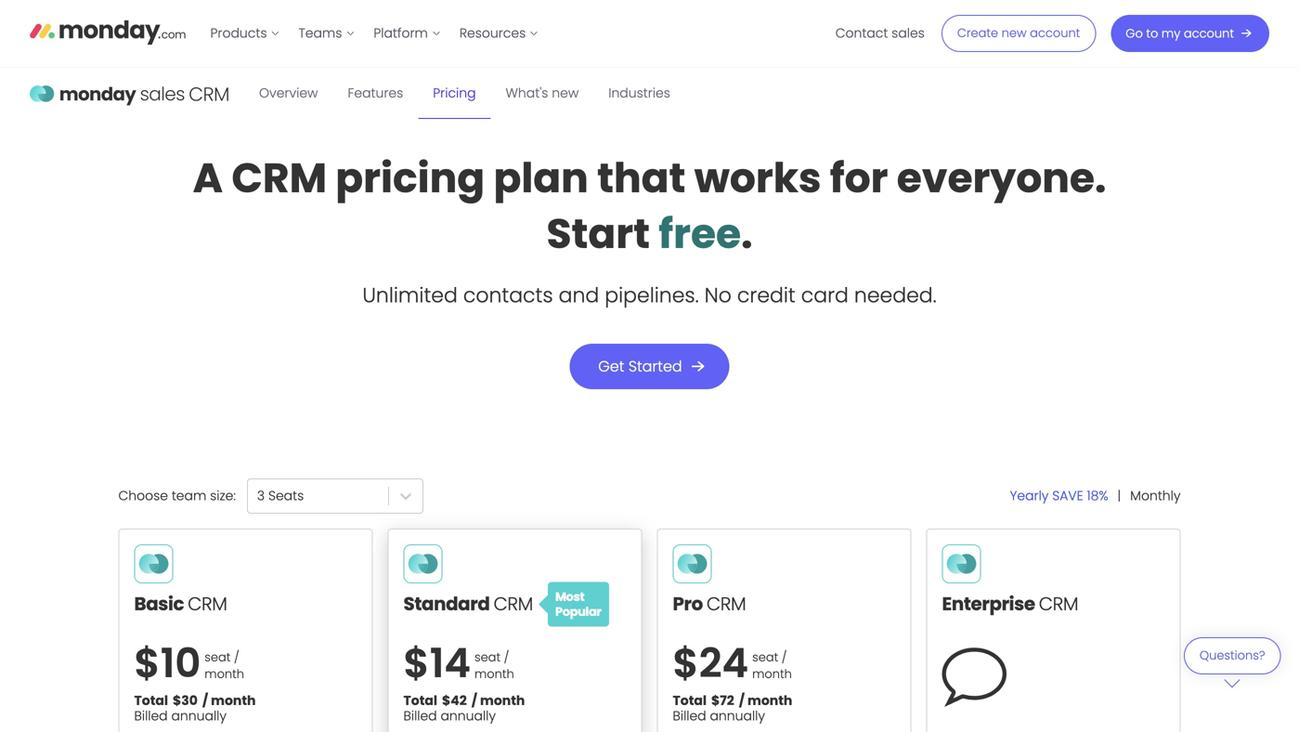 Task type: describe. For each thing, give the bounding box(es) containing it.
/ down standard crm
[[504, 649, 510, 666]]

popular
[[556, 603, 602, 620]]

1 horizontal spatial account
[[1185, 25, 1235, 42]]

3 seats
[[257, 487, 304, 505]]

overview link
[[244, 68, 333, 119]]

needed.
[[855, 281, 937, 309]]

a crm pricing plan that works for everyone. start
[[193, 150, 1107, 262]]

month right the $10
[[205, 666, 244, 683]]

teams
[[299, 24, 342, 42]]

plan
[[494, 150, 589, 207]]

platform link
[[365, 19, 450, 48]]

month right the $24
[[753, 666, 792, 683]]

|
[[1118, 487, 1122, 505]]

credit
[[738, 281, 796, 309]]

unlimited contacts and pipelines. no credit card needed.
[[363, 281, 937, 309]]

/ right $72
[[739, 692, 745, 710]]

$10
[[134, 635, 201, 691]]

platform
[[374, 24, 428, 42]]

total for $24
[[673, 692, 707, 710]]

start
[[547, 205, 650, 262]]

free
[[659, 205, 742, 262]]

main element
[[201, 0, 1270, 67]]

monday.com crm and sales image
[[30, 68, 230, 120]]

that
[[598, 150, 686, 207]]

works
[[695, 150, 822, 207]]

standard
[[404, 591, 490, 617]]

pricing
[[433, 84, 476, 102]]

contact sales
[[836, 24, 925, 42]]

save
[[1053, 487, 1084, 505]]

to
[[1147, 25, 1159, 42]]

new for create
[[1002, 25, 1027, 41]]

create new account
[[958, 25, 1081, 41]]

for
[[830, 150, 889, 207]]

.
[[742, 205, 753, 262]]

annually for $10
[[171, 707, 227, 725]]

billed for $24
[[673, 707, 707, 725]]

18%
[[1088, 487, 1109, 505]]

pro crm
[[673, 591, 746, 617]]

features
[[348, 84, 404, 102]]

unlimited
[[363, 281, 458, 309]]

go to my account
[[1126, 25, 1235, 42]]

total for $14
[[404, 692, 438, 710]]

$42
[[442, 692, 467, 710]]

what's new
[[506, 84, 579, 102]]

go to my account button
[[1112, 15, 1270, 52]]

/ right the $24
[[782, 649, 787, 666]]

month right $72
[[748, 692, 793, 710]]

no
[[705, 281, 732, 309]]

overview
[[259, 84, 318, 102]]

pipelines.
[[605, 281, 699, 309]]

/ right the $10
[[234, 649, 239, 666]]

standard crm
[[404, 591, 533, 617]]

annually for $14
[[441, 707, 496, 725]]

pro
[[673, 591, 703, 617]]

enterprise crm
[[943, 591, 1079, 617]]

industries link
[[594, 68, 686, 119]]

crm for enterprise
[[1039, 591, 1079, 617]]

crm for a
[[232, 150, 327, 207]]

total for $10
[[134, 692, 168, 710]]

$14
[[404, 635, 471, 691]]



Task type: vqa. For each thing, say whether or not it's contained in the screenshot.
'at' inside Pedro Malaga United States Starts at $95/ hour
no



Task type: locate. For each thing, give the bounding box(es) containing it.
$24
[[673, 635, 749, 691]]

and
[[559, 281, 600, 309]]

card
[[802, 281, 849, 309]]

new
[[1002, 25, 1027, 41], [552, 84, 579, 102]]

crm for standard
[[494, 591, 533, 617]]

everyone.
[[897, 150, 1107, 207]]

0 horizontal spatial billed
[[134, 707, 168, 725]]

yearly save 18% | monthly
[[1010, 487, 1181, 505]]

most popular
[[556, 589, 602, 620]]

billed for $10
[[134, 707, 168, 725]]

total left the $30 at left bottom
[[134, 692, 168, 710]]

products
[[210, 24, 267, 42]]

seat right $14
[[475, 649, 501, 666]]

teams link
[[289, 19, 365, 48]]

sales
[[892, 24, 925, 42]]

3 annually from the left
[[710, 707, 766, 725]]

get
[[599, 356, 625, 377]]

annually down the $24
[[710, 707, 766, 725]]

$72
[[712, 692, 735, 710]]

total
[[134, 692, 168, 710], [404, 692, 438, 710], [673, 692, 707, 710]]

0 horizontal spatial annually
[[171, 707, 227, 725]]

3
[[257, 487, 265, 505]]

/ right the $30 at left bottom
[[202, 692, 208, 710]]

features link
[[333, 68, 418, 119]]

month right the $30 at left bottom
[[211, 692, 256, 710]]

crm right pro
[[707, 591, 746, 617]]

billed inside $10 seat / month total $30 / month billed annually
[[134, 707, 168, 725]]

billed
[[134, 707, 168, 725], [404, 707, 437, 725], [673, 707, 707, 725]]

billed inside $24 seat / month total $72 / month billed annually
[[673, 707, 707, 725]]

total inside $14 seat / month total $42 / month billed annually
[[404, 692, 438, 710]]

basic crm
[[134, 591, 227, 617]]

crm for pro
[[707, 591, 746, 617]]

1 horizontal spatial billed
[[404, 707, 437, 725]]

3 total from the left
[[673, 692, 707, 710]]

1 horizontal spatial annually
[[441, 707, 496, 725]]

2 total from the left
[[404, 692, 438, 710]]

crm right a
[[232, 150, 327, 207]]

seat
[[205, 649, 231, 666], [475, 649, 501, 666], [753, 649, 779, 666]]

/ right the $42
[[472, 692, 478, 710]]

1 seat from the left
[[205, 649, 231, 666]]

account right create
[[1031, 25, 1081, 41]]

seat right the $10
[[205, 649, 231, 666]]

yearly
[[1010, 487, 1049, 505]]

crm
[[232, 150, 327, 207], [188, 591, 227, 617], [494, 591, 533, 617], [707, 591, 746, 617], [1039, 591, 1079, 617]]

basic
[[134, 591, 184, 617]]

seat right the $24
[[753, 649, 779, 666]]

crm left most
[[494, 591, 533, 617]]

2 billed from the left
[[404, 707, 437, 725]]

seat for $24
[[753, 649, 779, 666]]

month
[[205, 666, 244, 683], [475, 666, 514, 683], [753, 666, 792, 683], [211, 692, 256, 710], [480, 692, 525, 710], [748, 692, 793, 710]]

3 billed from the left
[[673, 707, 707, 725]]

0 horizontal spatial seat
[[205, 649, 231, 666]]

get started button
[[570, 344, 730, 389]]

$30
[[173, 692, 198, 710]]

create new account button
[[942, 15, 1097, 52]]

choose team size:
[[118, 487, 236, 505]]

seat inside $10 seat / month total $30 / month billed annually
[[205, 649, 231, 666]]

annually inside $24 seat / month total $72 / month billed annually
[[710, 707, 766, 725]]

1 total from the left
[[134, 692, 168, 710]]

list
[[201, 0, 548, 67]]

seat inside $24 seat / month total $72 / month billed annually
[[753, 649, 779, 666]]

resources link
[[450, 19, 548, 48]]

questions?
[[1200, 647, 1266, 664]]

billed left the $30 at left bottom
[[134, 707, 168, 725]]

crm right the "enterprise"
[[1039, 591, 1079, 617]]

account
[[1031, 25, 1081, 41], [1185, 25, 1235, 42]]

account right my
[[1185, 25, 1235, 42]]

2 horizontal spatial seat
[[753, 649, 779, 666]]

annually down $14
[[441, 707, 496, 725]]

crm right 'basic' on the bottom left of page
[[188, 591, 227, 617]]

list containing products
[[201, 0, 548, 67]]

billed left $72
[[673, 707, 707, 725]]

$14 seat / month total $42 / month billed annually
[[404, 635, 525, 725]]

seat for $14
[[475, 649, 501, 666]]

seat for $10
[[205, 649, 231, 666]]

month right the $42
[[480, 692, 525, 710]]

1 horizontal spatial seat
[[475, 649, 501, 666]]

new right create
[[1002, 25, 1027, 41]]

contact sales button
[[827, 19, 935, 48]]

team
[[172, 487, 207, 505]]

seats
[[268, 487, 304, 505]]

1 vertical spatial new
[[552, 84, 579, 102]]

size:
[[210, 487, 236, 505]]

crm for basic
[[188, 591, 227, 617]]

billed for $14
[[404, 707, 437, 725]]

contact
[[836, 24, 889, 42]]

$24 seat / month total $72 / month billed annually
[[673, 635, 793, 725]]

contacts
[[463, 281, 553, 309]]

new for what's
[[552, 84, 579, 102]]

my
[[1162, 25, 1181, 42]]

new inside button
[[1002, 25, 1027, 41]]

/
[[234, 649, 239, 666], [504, 649, 510, 666], [782, 649, 787, 666], [202, 692, 208, 710], [472, 692, 478, 710], [739, 692, 745, 710]]

2 horizontal spatial total
[[673, 692, 707, 710]]

free .
[[659, 205, 753, 262]]

annually inside $10 seat / month total $30 / month billed annually
[[171, 707, 227, 725]]

total inside $24 seat / month total $72 / month billed annually
[[673, 692, 707, 710]]

annually for $24
[[710, 707, 766, 725]]

industries
[[609, 84, 671, 102]]

0 horizontal spatial total
[[134, 692, 168, 710]]

0 horizontal spatial new
[[552, 84, 579, 102]]

monthly
[[1131, 487, 1181, 505]]

what's
[[506, 84, 549, 102]]

billed left the $42
[[404, 707, 437, 725]]

what's new link
[[491, 68, 594, 119]]

choose
[[118, 487, 168, 505]]

crm inside a crm pricing plan that works for everyone. start
[[232, 150, 327, 207]]

resources
[[460, 24, 526, 42]]

seat inside $14 seat / month total $42 / month billed annually
[[475, 649, 501, 666]]

enterprise
[[943, 591, 1036, 617]]

2 annually from the left
[[441, 707, 496, 725]]

pricing link
[[418, 68, 491, 119]]

go
[[1126, 25, 1144, 42]]

questions? button
[[1185, 637, 1282, 688]]

annually inside $14 seat / month total $42 / month billed annually
[[441, 707, 496, 725]]

2 horizontal spatial annually
[[710, 707, 766, 725]]

1 horizontal spatial new
[[1002, 25, 1027, 41]]

create
[[958, 25, 999, 41]]

a
[[193, 150, 223, 207]]

2 seat from the left
[[475, 649, 501, 666]]

$10 seat / month total $30 / month billed annually
[[134, 635, 256, 725]]

new right what's
[[552, 84, 579, 102]]

2 horizontal spatial billed
[[673, 707, 707, 725]]

most
[[556, 589, 585, 605]]

month right $14
[[475, 666, 514, 683]]

annually
[[171, 707, 227, 725], [441, 707, 496, 725], [710, 707, 766, 725]]

0 vertical spatial new
[[1002, 25, 1027, 41]]

0 horizontal spatial account
[[1031, 25, 1081, 41]]

1 annually from the left
[[171, 707, 227, 725]]

products link
[[201, 19, 289, 48]]

billed inside $14 seat / month total $42 / month billed annually
[[404, 707, 437, 725]]

pricing
[[336, 150, 485, 207]]

started
[[629, 356, 683, 377]]

annually down the $10
[[171, 707, 227, 725]]

1 billed from the left
[[134, 707, 168, 725]]

total left $72
[[673, 692, 707, 710]]

total inside $10 seat / month total $30 / month billed annually
[[134, 692, 168, 710]]

monday.com logo image
[[30, 12, 186, 51]]

3 seat from the left
[[753, 649, 779, 666]]

get started
[[599, 356, 683, 377]]

1 horizontal spatial total
[[404, 692, 438, 710]]

total left the $42
[[404, 692, 438, 710]]



